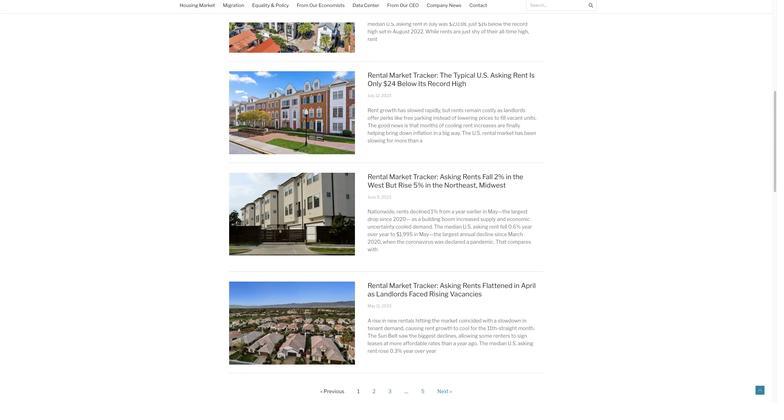 Task type: locate. For each thing, give the bounding box(es) containing it.
0 vertical spatial down
[[399, 13, 412, 19]]

»
[[450, 389, 452, 395]]

0 horizontal spatial median
[[368, 21, 385, 27]]

our left "ceo"
[[400, 3, 408, 8]]

2 vertical spatial tracker:
[[413, 282, 439, 290]]

our
[[310, 3, 318, 8], [400, 3, 408, 8]]

down down only
[[399, 13, 412, 19]]

1 horizontal spatial our
[[400, 3, 408, 8]]

u.s. inside the west is the only region seeing a drop in asking rents, which are coming back down to earth after surging a record 19% last year. the median u.s. asking rent in july was $2,038, just $16 below the record high set in august 2022. while rents are just shy of their all-time high, rent
[[386, 21, 395, 27]]

1 vertical spatial since
[[495, 232, 507, 238]]

to up when on the bottom
[[391, 232, 396, 238]]

asking for fall
[[440, 173, 462, 181]]

rent up the biggest
[[425, 326, 435, 332]]

are
[[516, 6, 524, 12], [454, 29, 461, 35], [498, 123, 506, 129]]

with down 2020,
[[368, 247, 378, 253]]

since down nationwide,
[[380, 217, 392, 223]]

drop inside nationwide, rents declined 1% from a year earlier in may—the largest drop since 2020— as a building boom increased supply and economic uncertainty cooled demand. the median u.s. asking rent fell 0.6% year over year to $1,995 in may—the largest annual decline since march 2020, when the coronavirus was declared a pandemic. that compares with
[[368, 217, 379, 223]]

than inside rent growth has slowed rapidly, but rents remain costly as landlords offer perks like free parking instead of lowering prices to fill vacant units. the good news is that months of cooling rent increases are finally helping bring down inflation in a big way. the u.s. rental market has been slowing for more than a
[[408, 138, 419, 144]]

1 horizontal spatial are
[[498, 123, 506, 129]]

growth inside a rise in new rentals hitting the market coincided with a slowdown in tenant demand, causing rent growth to cool for the 11th-straight month. the sun belt saw the biggest declines, allowing some renters to sign leases at more affordable rates than a year ago. the median u.s. asking rent rose 0.3% year over year
[[436, 326, 453, 332]]

0 horizontal spatial are
[[454, 29, 461, 35]]

market up landlords at the bottom of page
[[389, 282, 412, 290]]

the down $1,995
[[397, 240, 405, 245]]

rent down lowering
[[464, 123, 473, 129]]

0.6%
[[509, 224, 521, 230]]

0 horizontal spatial is
[[392, 6, 395, 12]]

but
[[386, 181, 397, 190]]

market up rise
[[389, 173, 412, 181]]

at
[[384, 341, 389, 347]]

market inside "rental market tracker: the typical u.s. asking rent is only $24 below its record high"
[[389, 71, 412, 80]]

july inside the west is the only region seeing a drop in asking rents, which are coming back down to earth after surging a record 19% last year. the median u.s. asking rent in july was $2,038, just $16 below the record high set in august 2022. while rents are just shy of their all-time high, rent
[[429, 21, 438, 27]]

2023 right 12,
[[382, 93, 391, 98]]

our left economists
[[310, 3, 318, 8]]

the down causing on the right bottom of the page
[[409, 334, 417, 339]]

0 vertical spatial july
[[429, 21, 438, 27]]

the right way.
[[462, 130, 472, 136]]

u.s. down renters
[[508, 341, 517, 347]]

2023 right 11,
[[382, 304, 392, 309]]

asking inside rental market tracker: asking rents flattened in april as landlords faced rising vacancies
[[440, 282, 462, 290]]

rising
[[429, 291, 449, 299]]

in inside rental market tracker: asking rents flattened in april as landlords faced rising vacancies
[[514, 282, 520, 290]]

rental up the only
[[368, 71, 388, 80]]

0 vertical spatial asking
[[490, 71, 512, 80]]

0 vertical spatial tracker:
[[413, 71, 439, 80]]

1 horizontal spatial median
[[445, 224, 462, 230]]

1 vertical spatial rents
[[452, 108, 464, 113]]

u.s. right "typical"
[[477, 71, 489, 80]]

tracker: for record
[[413, 71, 439, 80]]

1 vertical spatial tracker:
[[413, 173, 439, 181]]

0 horizontal spatial market
[[441, 318, 458, 324]]

in left april
[[514, 282, 520, 290]]

rental market tracker: asking rents flattened in april as landlords faced rising vacancies link
[[368, 282, 536, 299]]

2023 for only
[[382, 93, 391, 98]]

next
[[438, 389, 449, 395]]

rents inside rent growth has slowed rapidly, but rents remain costly as landlords offer perks like free parking instead of lowering prices to fill vacant units. the good news is that months of cooling rent increases are finally helping bring down inflation in a big way. the u.s. rental market has been slowing for more than a
[[452, 108, 464, 113]]

1 horizontal spatial growth
[[436, 326, 453, 332]]

0 vertical spatial for
[[387, 138, 394, 144]]

2 vertical spatial 2023
[[382, 304, 392, 309]]

the inside "rental market tracker: the typical u.s. asking rent is only $24 below its record high"
[[440, 71, 452, 80]]

market for housing market
[[199, 3, 215, 8]]

of down "instead"
[[439, 123, 444, 129]]

was
[[439, 21, 448, 27], [435, 240, 444, 245]]

2 horizontal spatial of
[[481, 29, 486, 35]]

july up the while
[[429, 21, 438, 27]]

1 horizontal spatial of
[[452, 115, 457, 121]]

in up month.
[[523, 318, 527, 324]]

for down coincided
[[471, 326, 478, 332]]

are down '$2,038,'
[[454, 29, 461, 35]]

biggest
[[418, 334, 436, 339]]

more
[[395, 138, 407, 144], [390, 341, 402, 347]]

1 horizontal spatial than
[[442, 341, 452, 347]]

median down boom on the right
[[445, 224, 462, 230]]

0 vertical spatial is
[[392, 6, 395, 12]]

instead
[[434, 115, 451, 121]]

tracker: up 5%
[[413, 173, 439, 181]]

1 vertical spatial 2023
[[381, 195, 391, 200]]

0 horizontal spatial record
[[468, 13, 483, 19]]

0 vertical spatial market
[[497, 130, 514, 136]]

median
[[368, 21, 385, 27], [445, 224, 462, 230], [490, 341, 507, 347]]

to inside the west is the only region seeing a drop in asking rents, which are coming back down to earth after surging a record 19% last year. the median u.s. asking rent in july was $2,038, just $16 below the record high set in august 2022. while rents are just shy of their all-time high, rent
[[413, 13, 418, 19]]

than down inflation
[[408, 138, 419, 144]]

ceo
[[409, 3, 419, 8]]

was down 'after'
[[439, 21, 448, 27]]

0 horizontal spatial largest
[[443, 232, 459, 238]]

asking inside rental market tracker: asking rents fall 2% in the west but rise 5% in the northeast, midwest
[[440, 173, 462, 181]]

from inside from our economists link
[[297, 3, 309, 8]]

more down bring
[[395, 138, 407, 144]]

region
[[416, 6, 431, 12]]

since up that
[[495, 232, 507, 238]]

has
[[398, 108, 406, 113], [515, 130, 524, 136]]

to inside nationwide, rents declined 1% from a year earlier in may—the largest drop since 2020— as a building boom increased supply and economic uncertainty cooled demand. the median u.s. asking rent fell 0.6% year over year to $1,995 in may—the largest annual decline since march 2020, when the coronavirus was declared a pandemic. that compares with
[[391, 232, 396, 238]]

from for from our economists
[[297, 3, 309, 8]]

tracker: inside "rental market tracker: the typical u.s. asking rent is only $24 below its record high"
[[413, 71, 439, 80]]

1 tracker: from the top
[[413, 71, 439, 80]]

None search field
[[527, 0, 597, 11]]

as
[[498, 108, 503, 113], [412, 217, 417, 223], [368, 291, 375, 299]]

with inside a rise in new rentals hitting the market coincided with a slowdown in tenant demand, causing rent growth to cool for the 11th-straight month. the sun belt saw the biggest declines, allowing some renters to sign leases at more affordable rates than a year ago. the median u.s. asking rent rose 0.3% year over year
[[483, 318, 493, 324]]

the up coming
[[368, 6, 377, 12]]

is inside the west is the only region seeing a drop in asking rents, which are coming back down to earth after surging a record 19% last year. the median u.s. asking rent in july was $2,038, just $16 below the record high set in august 2022. while rents are just shy of their all-time high, rent
[[392, 6, 395, 12]]

rents up 2020—
[[397, 209, 409, 215]]

1 horizontal spatial market
[[497, 130, 514, 136]]

is left 'that'
[[405, 123, 408, 129]]

market down finally
[[497, 130, 514, 136]]

0 vertical spatial since
[[380, 217, 392, 223]]

from our economists link
[[293, 0, 349, 12]]

rise
[[373, 318, 381, 324]]

0 vertical spatial rents
[[463, 173, 481, 181]]

june 9, 2023
[[368, 195, 391, 200]]

rental for landlords
[[368, 282, 388, 290]]

compares
[[508, 240, 531, 245]]

5%
[[414, 181, 424, 190]]

march
[[508, 232, 523, 238]]

for inside a rise in new rentals hitting the market coincided with a slowdown in tenant demand, causing rent growth to cool for the 11th-straight month. the sun belt saw the biggest declines, allowing some renters to sign leases at more affordable rates than a year ago. the median u.s. asking rent rose 0.3% year over year
[[471, 326, 478, 332]]

shy
[[472, 29, 480, 35]]

market for rental market tracker: asking rents flattened in april as landlords faced rising vacancies
[[389, 282, 412, 290]]

0 vertical spatial rental
[[368, 71, 388, 80]]

rental inside rental market tracker: asking rents flattened in april as landlords faced rising vacancies
[[368, 282, 388, 290]]

in down months
[[434, 130, 438, 136]]

2 vertical spatial are
[[498, 123, 506, 129]]

1 vertical spatial just
[[462, 29, 471, 35]]

0 horizontal spatial than
[[408, 138, 419, 144]]

but
[[443, 108, 451, 113]]

1
[[358, 389, 360, 395]]

growth
[[380, 108, 397, 113], [436, 326, 453, 332]]

0 vertical spatial drop
[[453, 6, 464, 12]]

while
[[426, 29, 439, 35]]

1 horizontal spatial july
[[429, 21, 438, 27]]

as inside rental market tracker: asking rents flattened in april as landlords faced rising vacancies
[[368, 291, 375, 299]]

landlords
[[376, 291, 408, 299]]

19%
[[484, 13, 495, 19]]

next »
[[438, 389, 452, 395]]

1 vertical spatial record
[[512, 21, 528, 27]]

a up "11th-"
[[494, 318, 497, 324]]

1 our from the left
[[310, 3, 318, 8]]

new
[[388, 318, 397, 324]]

to left the sign
[[512, 334, 517, 339]]

1 from from the left
[[297, 3, 309, 8]]

just
[[469, 21, 477, 27], [462, 29, 471, 35]]

median inside the west is the only region seeing a drop in asking rents, which are coming back down to earth after surging a record 19% last year. the median u.s. asking rent in july was $2,038, just $16 below the record high set in august 2022. while rents are just shy of their all-time high, rent
[[368, 21, 385, 27]]

the up the some
[[479, 326, 487, 332]]

data center link
[[349, 0, 383, 12]]

«
[[321, 389, 323, 395]]

rent inside rent growth has slowed rapidly, but rents remain costly as landlords offer perks like free parking instead of lowering prices to fill vacant units. the good news is that months of cooling rent increases are finally helping bring down inflation in a big way. the u.s. rental market has been slowing for more than a
[[464, 123, 473, 129]]

rental
[[483, 130, 496, 136]]

rental market tracker: asking rents fall 2% in the west but rise 5% in the northeast, midwest link
[[368, 173, 524, 190]]

0 horizontal spatial growth
[[380, 108, 397, 113]]

1 vertical spatial as
[[412, 217, 417, 223]]

$16
[[478, 21, 487, 27]]

growth inside rent growth has slowed rapidly, but rents remain costly as landlords offer perks like free parking instead of lowering prices to fill vacant units. the good news is that months of cooling rent increases are finally helping bring down inflation in a big way. the u.s. rental market has been slowing for more than a
[[380, 108, 397, 113]]

1 vertical spatial west
[[368, 181, 384, 190]]

u.s. down back
[[386, 21, 395, 27]]

over inside a rise in new rentals hitting the market coincided with a slowdown in tenant demand, causing rent growth to cool for the 11th-straight month. the sun belt saw the biggest declines, allowing some renters to sign leases at more affordable rates than a year ago. the median u.s. asking rent rose 0.3% year over year
[[415, 349, 425, 355]]

1 vertical spatial over
[[415, 349, 425, 355]]

0 horizontal spatial has
[[398, 108, 406, 113]]

largest up 'economic'
[[512, 209, 528, 215]]

0 vertical spatial of
[[481, 29, 486, 35]]

big
[[443, 130, 450, 136]]

rents inside rental market tracker: asking rents fall 2% in the west but rise 5% in the northeast, midwest
[[463, 173, 481, 181]]

from up back
[[387, 3, 399, 8]]

down down 'that'
[[400, 130, 412, 136]]

9,
[[377, 195, 381, 200]]

only
[[405, 6, 415, 12]]

of right shy
[[481, 29, 486, 35]]

over up 2020,
[[368, 232, 378, 238]]

are right which
[[516, 6, 524, 12]]

rent left is
[[513, 71, 528, 80]]

0 vertical spatial rents
[[440, 29, 453, 35]]

1 horizontal spatial over
[[415, 349, 425, 355]]

market inside a rise in new rentals hitting the market coincided with a slowdown in tenant demand, causing rent growth to cool for the 11th-straight month. the sun belt saw the biggest declines, allowing some renters to sign leases at more affordable rates than a year ago. the median u.s. asking rent rose 0.3% year over year
[[441, 318, 458, 324]]

market up below
[[389, 71, 412, 80]]

july
[[429, 21, 438, 27], [368, 93, 375, 98]]

year
[[456, 209, 466, 215], [522, 224, 532, 230], [379, 232, 390, 238], [457, 341, 468, 347], [404, 349, 414, 355], [426, 349, 437, 355]]

1 horizontal spatial drop
[[453, 6, 464, 12]]

market
[[497, 130, 514, 136], [441, 318, 458, 324]]

median inside a rise in new rentals hitting the market coincided with a slowdown in tenant demand, causing rent growth to cool for the 11th-straight month. the sun belt saw the biggest declines, allowing some renters to sign leases at more affordable rates than a year ago. the median u.s. asking rent rose 0.3% year over year
[[490, 341, 507, 347]]

rents right but
[[452, 108, 464, 113]]

just left shy
[[462, 29, 471, 35]]

0 vertical spatial more
[[395, 138, 407, 144]]

west up coming
[[378, 6, 390, 12]]

median down coming
[[368, 21, 385, 27]]

2 horizontal spatial as
[[498, 108, 503, 113]]

1 rental from the top
[[368, 71, 388, 80]]

vacancies
[[450, 291, 482, 299]]

market inside rental market tracker: asking rents fall 2% in the west but rise 5% in the northeast, midwest
[[389, 173, 412, 181]]

rent up 2022.
[[413, 21, 423, 27]]

1 vertical spatial july
[[368, 93, 375, 98]]

a left big
[[439, 130, 442, 136]]

2 vertical spatial of
[[439, 123, 444, 129]]

rental inside "rental market tracker: the typical u.s. asking rent is only $24 below its record high"
[[368, 71, 388, 80]]

2 vertical spatial as
[[368, 291, 375, 299]]

asking up august
[[396, 21, 412, 27]]

0 vertical spatial over
[[368, 232, 378, 238]]

2 from from the left
[[387, 3, 399, 8]]

1 horizontal spatial from
[[387, 3, 399, 8]]

july left 12,
[[368, 93, 375, 98]]

1 vertical spatial than
[[442, 341, 452, 347]]

rent inside "rental market tracker: the typical u.s. asking rent is only $24 below its record high"
[[513, 71, 528, 80]]

to down only
[[413, 13, 418, 19]]

may—the
[[488, 209, 511, 215], [419, 232, 442, 238]]

asking up decline
[[473, 224, 489, 230]]

rates
[[429, 341, 441, 347]]

market up declines,
[[441, 318, 458, 324]]

rents inside nationwide, rents declined 1% from a year earlier in may—the largest drop since 2020— as a building boom increased supply and economic uncertainty cooled demand. the median u.s. asking rent fell 0.6% year over year to $1,995 in may—the largest annual decline since march 2020, when the coronavirus was declared a pandemic. that compares with
[[397, 209, 409, 215]]

0 horizontal spatial rent
[[368, 108, 379, 113]]

was left the declared
[[435, 240, 444, 245]]

0 vertical spatial rent
[[513, 71, 528, 80]]

0 vertical spatial growth
[[380, 108, 397, 113]]

year down allowing
[[457, 341, 468, 347]]

1 vertical spatial market
[[441, 318, 458, 324]]

1 vertical spatial rents
[[463, 282, 481, 290]]

from
[[439, 209, 451, 215]]

tracker: inside rental market tracker: asking rents fall 2% in the west but rise 5% in the northeast, midwest
[[413, 173, 439, 181]]

nationwide, rents declined 1% from a year earlier in may—the largest drop since 2020— as a building boom increased supply and economic uncertainty cooled demand. the median u.s. asking rent fell 0.6% year over year to $1,995 in may—the largest annual decline since march 2020, when the coronavirus was declared a pandemic. that compares with
[[368, 209, 532, 253]]

3 link
[[386, 387, 395, 398]]

1 vertical spatial down
[[400, 130, 412, 136]]

1%
[[431, 209, 438, 215]]

asking inside a rise in new rentals hitting the market coincided with a slowdown in tenant demand, causing rent growth to cool for the 11th-straight month. the sun belt saw the biggest declines, allowing some renters to sign leases at more affordable rates than a year ago. the median u.s. asking rent rose 0.3% year over year
[[518, 341, 534, 347]]

2 tracker: from the top
[[413, 173, 439, 181]]

rent down high
[[368, 36, 378, 42]]

0 horizontal spatial from
[[297, 3, 309, 8]]

rental up but
[[368, 173, 388, 181]]

below
[[398, 80, 417, 88]]

2 our from the left
[[400, 3, 408, 8]]

with inside nationwide, rents declined 1% from a year earlier in may—the largest drop since 2020— as a building boom increased supply and economic uncertainty cooled demand. the median u.s. asking rent fell 0.6% year over year to $1,995 in may—the largest annual decline since march 2020, when the coronavirus was declared a pandemic. that compares with
[[368, 247, 378, 253]]

0 horizontal spatial our
[[310, 3, 318, 8]]

from inside from our ceo link
[[387, 3, 399, 8]]

of
[[481, 29, 486, 35], [452, 115, 457, 121], [439, 123, 444, 129]]

next » link
[[435, 387, 455, 398]]

2 vertical spatial asking
[[440, 282, 462, 290]]

0 horizontal spatial for
[[387, 138, 394, 144]]

2022.
[[411, 29, 425, 35]]

a
[[368, 318, 372, 324]]

search image
[[589, 3, 594, 7]]

5 link
[[419, 387, 428, 398]]

year down rates
[[426, 349, 437, 355]]

0 vertical spatial 2023
[[382, 93, 391, 98]]

0 vertical spatial west
[[378, 6, 390, 12]]

drop up uncertainty
[[368, 217, 379, 223]]

0 vertical spatial are
[[516, 6, 524, 12]]

pagination element
[[229, 387, 544, 398]]

with up "11th-"
[[483, 318, 493, 324]]

rents inside the west is the only region seeing a drop in asking rents, which are coming back down to earth after surging a record 19% last year. the median u.s. asking rent in july was $2,038, just $16 below the record high set in august 2022. while rents are just shy of their all-time high, rent
[[440, 29, 453, 35]]

landlords
[[504, 108, 526, 113]]

parking
[[415, 115, 432, 121]]

the right 5%
[[433, 181, 443, 190]]

drop up surging
[[453, 6, 464, 12]]

as down declined
[[412, 217, 417, 223]]

rents inside rental market tracker: asking rents flattened in april as landlords faced rising vacancies
[[463, 282, 481, 290]]

may—the up the and
[[488, 209, 511, 215]]

1 vertical spatial was
[[435, 240, 444, 245]]

0 vertical spatial was
[[439, 21, 448, 27]]

year up increased
[[456, 209, 466, 215]]

over inside nationwide, rents declined 1% from a year earlier in may—the largest drop since 2020— as a building boom increased supply and economic uncertainty cooled demand. the median u.s. asking rent fell 0.6% year over year to $1,995 in may—the largest annual decline since march 2020, when the coronavirus was declared a pandemic. that compares with
[[368, 232, 378, 238]]

tracker: for in
[[413, 173, 439, 181]]

0 horizontal spatial since
[[380, 217, 392, 223]]

a down declined
[[418, 217, 421, 223]]

0 vertical spatial may—the
[[488, 209, 511, 215]]

1 vertical spatial has
[[515, 130, 524, 136]]

0 horizontal spatial may—the
[[419, 232, 442, 238]]

growth up declines,
[[436, 326, 453, 332]]

0 vertical spatial median
[[368, 21, 385, 27]]

2 vertical spatial median
[[490, 341, 507, 347]]

0 horizontal spatial over
[[368, 232, 378, 238]]

rents up the northeast,
[[463, 173, 481, 181]]

1 vertical spatial asking
[[440, 173, 462, 181]]

a rise in new rentals hitting the market coincided with a slowdown in tenant demand, causing rent growth to cool for the 11th-straight month. the sun belt saw the biggest declines, allowing some renters to sign leases at more affordable rates than a year ago. the median u.s. asking rent rose 0.3% year over year
[[368, 318, 535, 355]]

3 tracker: from the top
[[413, 282, 439, 290]]

0.3%
[[390, 349, 403, 355]]

1 rents from the top
[[463, 173, 481, 181]]

0 vertical spatial with
[[368, 247, 378, 253]]

1 vertical spatial rental
[[368, 173, 388, 181]]

annual
[[460, 232, 476, 238]]

hitting
[[416, 318, 431, 324]]

down inside rent growth has slowed rapidly, but rents remain costly as landlords offer perks like free parking instead of lowering prices to fill vacant units. the good news is that months of cooling rent increases are finally helping bring down inflation in a big way. the u.s. rental market has been slowing for more than a
[[400, 130, 412, 136]]

1 vertical spatial growth
[[436, 326, 453, 332]]

1 vertical spatial for
[[471, 326, 478, 332]]

2 rental from the top
[[368, 173, 388, 181]]

rental inside rental market tracker: asking rents fall 2% in the west but rise 5% in the northeast, midwest
[[368, 173, 388, 181]]

market for rental market tracker: asking rents fall 2% in the west but rise 5% in the northeast, midwest
[[389, 173, 412, 181]]

the
[[368, 6, 377, 12], [517, 13, 526, 19], [440, 71, 452, 80], [368, 123, 377, 129], [462, 130, 472, 136], [434, 224, 443, 230], [368, 334, 377, 339], [479, 341, 489, 347]]

over down affordable
[[415, 349, 425, 355]]

sun
[[378, 334, 387, 339]]

market inside rental market tracker: asking rents flattened in april as landlords faced rising vacancies
[[389, 282, 412, 290]]

3 rental from the top
[[368, 282, 388, 290]]

1 vertical spatial is
[[405, 123, 408, 129]]

was inside the west is the only region seeing a drop in asking rents, which are coming back down to earth after surging a record 19% last year. the median u.s. asking rent in july was $2,038, just $16 below the record high set in august 2022. while rents are just shy of their all-time high, rent
[[439, 21, 448, 27]]

west inside the west is the only region seeing a drop in asking rents, which are coming back down to earth after surging a record 19% last year. the median u.s. asking rent in july was $2,038, just $16 below the record high set in august 2022. while rents are just shy of their all-time high, rent
[[378, 6, 390, 12]]

rise
[[398, 181, 412, 190]]

median down renters
[[490, 341, 507, 347]]

and
[[497, 217, 506, 223]]

$1,995
[[397, 232, 413, 238]]

drop inside the west is the only region seeing a drop in asking rents, which are coming back down to earth after surging a record 19% last year. the median u.s. asking rent in july was $2,038, just $16 below the record high set in august 2022. while rents are just shy of their all-time high, rent
[[453, 6, 464, 12]]

0 vertical spatial than
[[408, 138, 419, 144]]

1 vertical spatial median
[[445, 224, 462, 230]]

than down declines,
[[442, 341, 452, 347]]

rents
[[440, 29, 453, 35], [452, 108, 464, 113], [397, 209, 409, 215]]

the inside nationwide, rents declined 1% from a year earlier in may—the largest drop since 2020— as a building boom increased supply and economic uncertainty cooled demand. the median u.s. asking rent fell 0.6% year over year to $1,995 in may—the largest annual decline since march 2020, when the coronavirus was declared a pandemic. that compares with
[[397, 240, 405, 245]]

1 vertical spatial drop
[[368, 217, 379, 223]]

2 rents from the top
[[463, 282, 481, 290]]

record
[[468, 13, 483, 19], [512, 21, 528, 27]]

a up '$2,038,'
[[464, 13, 467, 19]]

1 horizontal spatial with
[[483, 318, 493, 324]]

1 vertical spatial are
[[454, 29, 461, 35]]

1 horizontal spatial largest
[[512, 209, 528, 215]]

than
[[408, 138, 419, 144], [442, 341, 452, 347]]

market inside rent growth has slowed rapidly, but rents remain costly as landlords offer perks like free parking instead of lowering prices to fill vacant units. the good news is that months of cooling rent increases are finally helping bring down inflation in a big way. the u.s. rental market has been slowing for more than a
[[497, 130, 514, 136]]

u.s. inside a rise in new rentals hitting the market coincided with a slowdown in tenant demand, causing rent growth to cool for the 11th-straight month. the sun belt saw the biggest declines, allowing some renters to sign leases at more affordable rates than a year ago. the median u.s. asking rent rose 0.3% year over year
[[508, 341, 517, 347]]

rent
[[413, 21, 423, 27], [368, 36, 378, 42], [464, 123, 473, 129], [490, 224, 499, 230], [425, 326, 435, 332], [368, 349, 378, 355]]

asking for flattened
[[440, 282, 462, 290]]

for down bring
[[387, 138, 394, 144]]

after
[[433, 13, 444, 19]]

declared
[[445, 240, 466, 245]]

the down "building" on the right of page
[[434, 224, 443, 230]]

u.s. inside "rental market tracker: the typical u.s. asking rent is only $24 below its record high"
[[477, 71, 489, 80]]

u.s. down the increases
[[473, 130, 482, 136]]

2 link
[[370, 387, 379, 398]]

0 horizontal spatial drop
[[368, 217, 379, 223]]

earth
[[419, 13, 432, 19]]

of up cooling
[[452, 115, 457, 121]]

has down finally
[[515, 130, 524, 136]]

units.
[[524, 115, 537, 121]]

is up back
[[392, 6, 395, 12]]

0 horizontal spatial with
[[368, 247, 378, 253]]

fall
[[483, 173, 493, 181]]

2 horizontal spatial median
[[490, 341, 507, 347]]



Task type: vqa. For each thing, say whether or not it's contained in the screenshot.
EQUALITY & POLICY
yes



Task type: describe. For each thing, give the bounding box(es) containing it.
time
[[506, 29, 517, 35]]

the inside nationwide, rents declined 1% from a year earlier in may—the largest drop since 2020— as a building boom increased supply and economic uncertainty cooled demand. the median u.s. asking rent fell 0.6% year over year to $1,995 in may—the largest annual decline since march 2020, when the coronavirus was declared a pandemic. that compares with
[[434, 224, 443, 230]]

which
[[501, 6, 515, 12]]

rents for fall
[[463, 173, 481, 181]]

june
[[368, 195, 376, 200]]

all-
[[499, 29, 506, 35]]

rental for only
[[368, 71, 388, 80]]

u.s. inside rent growth has slowed rapidly, but rents remain costly as landlords offer perks like free parking instead of lowering prices to fill vacant units. the good news is that months of cooling rent increases are finally helping bring down inflation in a big way. the u.s. rental market has been slowing for more than a
[[473, 130, 482, 136]]

coming
[[368, 13, 385, 19]]

finally
[[507, 123, 521, 129]]

to inside rent growth has slowed rapidly, but rents remain costly as landlords offer perks like free parking instead of lowering prices to fill vacant units. the good news is that months of cooling rent increases are finally helping bring down inflation in a big way. the u.s. rental market has been slowing for more than a
[[495, 115, 500, 121]]

rent growth has slowed rapidly, but rents remain costly as landlords offer perks like free parking instead of lowering prices to fill vacant units. the good news is that months of cooling rent increases are finally helping bring down inflation in a big way. the u.s. rental market has been slowing for more than a
[[368, 108, 537, 144]]

in left 'contact'
[[465, 6, 469, 12]]

typical
[[454, 71, 476, 80]]

its
[[418, 80, 427, 88]]

boom
[[442, 217, 456, 223]]

2
[[373, 389, 376, 395]]

housing market link
[[176, 0, 219, 12]]

2%
[[495, 173, 505, 181]]

of inside the west is the only region seeing a drop in asking rents, which are coming back down to earth after surging a record 19% last year. the median u.s. asking rent in july was $2,038, just $16 below the record high set in august 2022. while rents are just shy of their all-time high, rent
[[481, 29, 486, 35]]

0 vertical spatial record
[[468, 13, 483, 19]]

asking up 19%
[[470, 6, 486, 12]]

that
[[496, 240, 507, 245]]

news
[[449, 3, 462, 8]]

offer
[[368, 115, 379, 121]]

to left cool
[[454, 326, 459, 332]]

a right from
[[452, 209, 455, 215]]

« previous
[[321, 389, 345, 395]]

flattened
[[483, 282, 513, 290]]

allowing
[[459, 334, 478, 339]]

the west is the only region seeing a drop in asking rents, which are coming back down to earth after surging a record 19% last year. the median u.s. asking rent in july was $2,038, just $16 below the record high set in august 2022. while rents are just shy of their all-time high, rent
[[368, 6, 529, 42]]

sign
[[518, 334, 527, 339]]

center
[[364, 3, 380, 8]]

faced
[[409, 291, 428, 299]]

contact link
[[466, 0, 491, 12]]

$24
[[384, 80, 396, 88]]

our for ceo
[[400, 3, 408, 8]]

company
[[427, 3, 448, 8]]

in right set
[[388, 29, 392, 35]]

our for economists
[[310, 3, 318, 8]]

1 vertical spatial of
[[452, 115, 457, 121]]

2023 for west
[[381, 195, 391, 200]]

only
[[368, 80, 382, 88]]

april
[[521, 282, 536, 290]]

economic
[[507, 217, 530, 223]]

migration
[[223, 3, 244, 8]]

economists
[[319, 3, 345, 8]]

previous
[[324, 389, 345, 395]]

in up supply
[[483, 209, 487, 215]]

year down 'economic'
[[522, 224, 532, 230]]

may
[[368, 304, 376, 309]]

1 horizontal spatial has
[[515, 130, 524, 136]]

free
[[404, 115, 414, 121]]

in up coronavirus
[[414, 232, 418, 238]]

a down inflation
[[420, 138, 423, 144]]

in right 5%
[[426, 181, 431, 190]]

rental market tracker: asking rents fall 2% in the west but rise 5% in the northeast, midwest
[[368, 173, 524, 190]]

nationwide,
[[368, 209, 396, 215]]

rents,
[[487, 6, 500, 12]]

in inside rent growth has slowed rapidly, but rents remain costly as landlords offer perks like free parking instead of lowering prices to fill vacant units. the good news is that months of cooling rent increases are finally helping bring down inflation in a big way. the u.s. rental market has been slowing for more than a
[[434, 130, 438, 136]]

more inside a rise in new rentals hitting the market coincided with a slowdown in tenant demand, causing rent growth to cool for the 11th-straight month. the sun belt saw the biggest declines, allowing some renters to sign leases at more affordable rates than a year ago. the median u.s. asking rent rose 0.3% year over year
[[390, 341, 402, 347]]

equality & policy
[[252, 3, 289, 8]]

supply
[[481, 217, 496, 223]]

migration link
[[219, 0, 248, 12]]

1 vertical spatial largest
[[443, 232, 459, 238]]

down inside the west is the only region seeing a drop in asking rents, which are coming back down to earth after surging a record 19% last year. the median u.s. asking rent in july was $2,038, just $16 below the record high set in august 2022. while rents are just shy of their all-time high, rent
[[399, 13, 412, 19]]

the down "offer"
[[368, 123, 377, 129]]

lowering
[[458, 115, 478, 121]]

uncertainty
[[368, 224, 395, 230]]

as inside rent growth has slowed rapidly, but rents remain costly as landlords offer perks like free parking instead of lowering prices to fill vacant units. the good news is that months of cooling rent increases are finally helping bring down inflation in a big way. the u.s. rental market has been slowing for more than a
[[498, 108, 503, 113]]

from our economists
[[297, 3, 345, 8]]

news
[[391, 123, 404, 129]]

0 horizontal spatial of
[[439, 123, 444, 129]]

year down uncertainty
[[379, 232, 390, 238]]

rent inside nationwide, rents declined 1% from a year earlier in may—the largest drop since 2020— as a building boom increased supply and economic uncertainty cooled demand. the median u.s. asking rent fell 0.6% year over year to $1,995 in may—the largest annual decline since march 2020, when the coronavirus was declared a pandemic. that compares with
[[490, 224, 499, 230]]

equality & policy link
[[248, 0, 293, 12]]

in right '2%'
[[506, 173, 512, 181]]

company news
[[427, 3, 462, 8]]

u.s. inside nationwide, rents declined 1% from a year earlier in may—the largest drop since 2020— as a building boom increased supply and economic uncertainty cooled demand. the median u.s. asking rent fell 0.6% year over year to $1,995 in may—the largest annual decline since march 2020, when the coronavirus was declared a pandemic. that compares with
[[463, 224, 472, 230]]

west inside rental market tracker: asking rents fall 2% in the west but rise 5% in the northeast, midwest
[[368, 181, 384, 190]]

asking inside "rental market tracker: the typical u.s. asking rent is only $24 below its record high"
[[490, 71, 512, 80]]

for inside rent growth has slowed rapidly, but rents remain costly as landlords offer perks like free parking instead of lowering prices to fill vacant units. the good news is that months of cooling rent increases are finally helping bring down inflation in a big way. the u.s. rental market has been slowing for more than a
[[387, 138, 394, 144]]

2023 for landlords
[[382, 304, 392, 309]]

0 vertical spatial has
[[398, 108, 406, 113]]

increases
[[474, 123, 497, 129]]

building
[[422, 217, 441, 223]]

high
[[452, 80, 467, 88]]

a down declines,
[[453, 341, 456, 347]]

remain
[[465, 108, 481, 113]]

was inside nationwide, rents declined 1% from a year earlier in may—the largest drop since 2020— as a building boom increased supply and economic uncertainty cooled demand. the median u.s. asking rent fell 0.6% year over year to $1,995 in may—the largest annual decline since march 2020, when the coronavirus was declared a pandemic. that compares with
[[435, 240, 444, 245]]

more inside rent growth has slowed rapidly, but rents remain costly as landlords offer perks like free parking instead of lowering prices to fill vacant units. the good news is that months of cooling rent increases are finally helping bring down inflation in a big way. the u.s. rental market has been slowing for more than a
[[395, 138, 407, 144]]

last
[[496, 13, 504, 19]]

0 vertical spatial just
[[469, 21, 477, 27]]

tracker: inside rental market tracker: asking rents flattened in april as landlords faced rising vacancies
[[413, 282, 439, 290]]

asking inside nationwide, rents declined 1% from a year earlier in may—the largest drop since 2020— as a building boom increased supply and economic uncertainty cooled demand. the median u.s. asking rent fell 0.6% year over year to $1,995 in may—the largest annual decline since march 2020, when the coronavirus was declared a pandemic. that compares with
[[473, 224, 489, 230]]

fill
[[501, 115, 506, 121]]

a down annual
[[467, 240, 470, 245]]

the right '2%'
[[513, 173, 524, 181]]

&
[[271, 3, 275, 8]]

median inside nationwide, rents declined 1% from a year earlier in may—the largest drop since 2020— as a building boom increased supply and economic uncertainty cooled demand. the median u.s. asking rent fell 0.6% year over year to $1,995 in may—the largest annual decline since march 2020, when the coronavirus was declared a pandemic. that compares with
[[445, 224, 462, 230]]

2020—
[[393, 217, 411, 223]]

pandemic.
[[471, 240, 495, 245]]

the right hitting on the right bottom
[[432, 318, 440, 324]]

market for rental market tracker: the typical u.s. asking rent is only $24 below its record high
[[389, 71, 412, 80]]

rose
[[379, 349, 389, 355]]

rental market tracker: the typical u.s. asking rent is only $24 below its record high link
[[368, 71, 535, 88]]

the up leases
[[368, 334, 377, 339]]

0 horizontal spatial july
[[368, 93, 375, 98]]

high
[[368, 29, 378, 35]]

rapidly,
[[425, 108, 442, 113]]

housing market
[[180, 3, 215, 8]]

…
[[405, 389, 409, 395]]

year down affordable
[[404, 349, 414, 355]]

some
[[479, 334, 492, 339]]

from for from our ceo
[[387, 3, 399, 8]]

housing
[[180, 3, 198, 8]]

rent inside rent growth has slowed rapidly, but rents remain costly as landlords offer perks like free parking instead of lowering prices to fill vacant units. the good news is that months of cooling rent increases are finally helping bring down inflation in a big way. the u.s. rental market has been slowing for more than a
[[368, 108, 379, 113]]

demand,
[[384, 326, 405, 332]]

equality
[[252, 3, 270, 8]]

below
[[488, 21, 502, 27]]

rents for flattened
[[463, 282, 481, 290]]

the down year.
[[504, 21, 511, 27]]

2 horizontal spatial are
[[516, 6, 524, 12]]

than inside a rise in new rentals hitting the market coincided with a slowdown in tenant demand, causing rent growth to cool for the 11th-straight month. the sun belt saw the biggest declines, allowing some renters to sign leases at more affordable rates than a year ago. the median u.s. asking rent rose 0.3% year over year
[[442, 341, 452, 347]]

are inside rent growth has slowed rapidly, but rents remain costly as landlords offer perks like free parking instead of lowering prices to fill vacant units. the good news is that months of cooling rent increases are finally helping bring down inflation in a big way. the u.s. rental market has been slowing for more than a
[[498, 123, 506, 129]]

earlier
[[467, 209, 482, 215]]

1 vertical spatial may—the
[[419, 232, 442, 238]]

in down earth
[[424, 21, 428, 27]]

vacant
[[507, 115, 523, 121]]

1 horizontal spatial record
[[512, 21, 528, 27]]

july 12, 2023
[[368, 93, 391, 98]]

the down the some
[[479, 341, 489, 347]]

as inside nationwide, rents declined 1% from a year earlier in may—the largest drop since 2020— as a building boom increased supply and economic uncertainty cooled demand. the median u.s. asking rent fell 0.6% year over year to $1,995 in may—the largest annual decline since march 2020, when the coronavirus was declared a pandemic. that compares with
[[412, 217, 417, 223]]

rentals
[[399, 318, 415, 324]]

perks
[[381, 115, 394, 121]]

slowed
[[407, 108, 424, 113]]

from our ceo link
[[383, 0, 423, 12]]

back
[[386, 13, 398, 19]]

is inside rent growth has slowed rapidly, but rents remain costly as landlords offer perks like free parking instead of lowering prices to fill vacant units. the good news is that months of cooling rent increases are finally helping bring down inflation in a big way. the u.s. rental market has been slowing for more than a
[[405, 123, 408, 129]]

Search... search field
[[527, 0, 586, 11]]

a up surging
[[449, 6, 452, 12]]

rent down leases
[[368, 349, 378, 355]]

the left only
[[396, 6, 404, 12]]

5
[[421, 389, 425, 395]]

rental for west
[[368, 173, 388, 181]]

the right year.
[[517, 13, 526, 19]]

northeast,
[[445, 181, 478, 190]]

11th-
[[488, 326, 499, 332]]

straight
[[499, 326, 517, 332]]

way.
[[451, 130, 461, 136]]

0 vertical spatial largest
[[512, 209, 528, 215]]

in right the rise
[[382, 318, 387, 324]]



